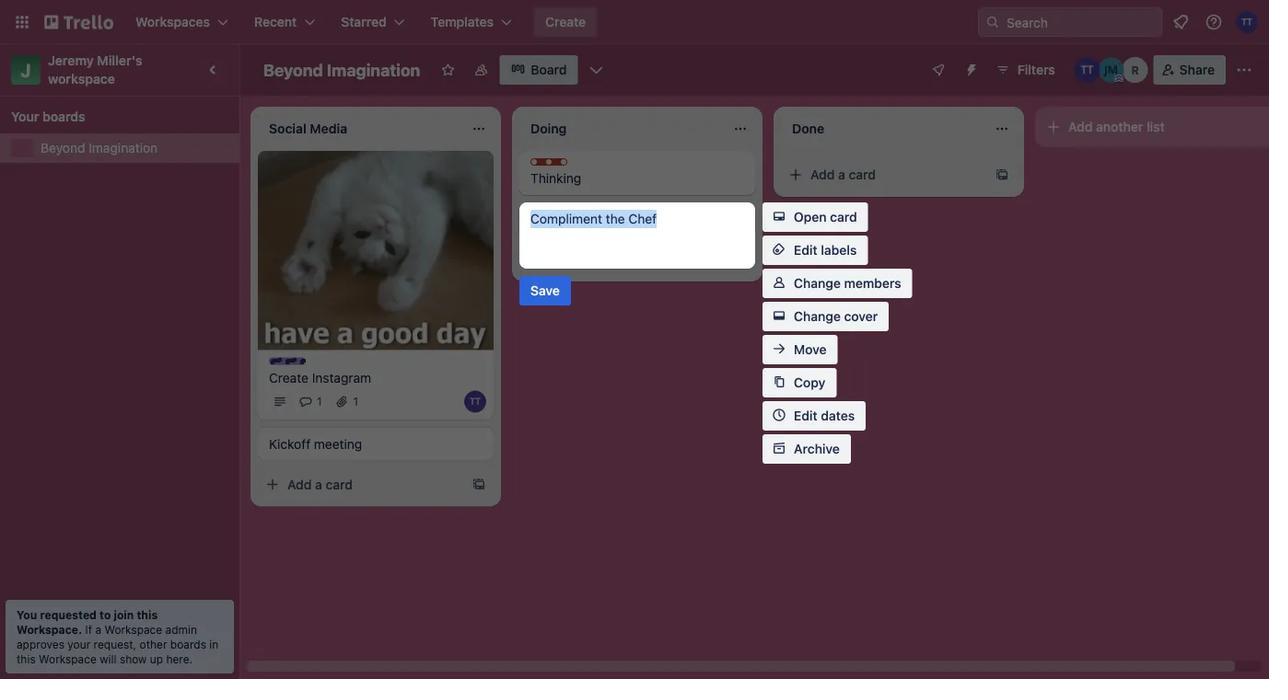 Task type: vqa. For each thing, say whether or not it's contained in the screenshot.
top Create from template… icon
yes



Task type: locate. For each thing, give the bounding box(es) containing it.
0 horizontal spatial this
[[17, 653, 36, 666]]

0 horizontal spatial create
[[269, 370, 309, 385]]

if a workspace admin approves your request, other boards in this workspace will show up here.
[[17, 624, 219, 666]]

if
[[85, 624, 92, 637]]

0 horizontal spatial boards
[[42, 109, 85, 124]]

beyond
[[263, 60, 323, 80], [41, 140, 85, 156]]

r
[[1132, 64, 1139, 76]]

2 vertical spatial add a card button
[[258, 470, 464, 500]]

thoughts thinking
[[531, 159, 600, 186]]

0 horizontal spatial add a card button
[[258, 470, 464, 500]]

card
[[849, 167, 876, 182], [830, 210, 857, 225], [587, 252, 615, 267], [326, 477, 353, 492]]

1 vertical spatial beyond imagination
[[41, 140, 158, 156]]

0 vertical spatial create from template… image
[[733, 252, 748, 267]]

1 vertical spatial add a card button
[[520, 245, 726, 275]]

here.
[[166, 653, 193, 666]]

imagination inside text field
[[327, 60, 420, 80]]

edit left dates
[[794, 409, 818, 424]]

1 vertical spatial this
[[17, 653, 36, 666]]

1 vertical spatial boards
[[170, 638, 206, 651]]

0 vertical spatial beyond
[[263, 60, 323, 80]]

card for kickoff meeting's add a card button
[[326, 477, 353, 492]]

1 down create instagram
[[317, 396, 322, 408]]

imagination
[[327, 60, 420, 80], [89, 140, 158, 156]]

1 vertical spatial add a card
[[549, 252, 615, 267]]

this right join
[[137, 609, 158, 622]]

change
[[794, 276, 841, 291], [794, 309, 841, 324]]

change members button
[[763, 269, 913, 298]]

a down compliment the chef
[[577, 252, 584, 267]]

1
[[317, 396, 322, 408], [353, 396, 358, 408]]

1 horizontal spatial create from template… image
[[733, 252, 748, 267]]

0 vertical spatial create
[[545, 14, 586, 29]]

1 horizontal spatial workspace
[[104, 624, 162, 637]]

0 vertical spatial add a card button
[[781, 160, 988, 190]]

workspace
[[48, 71, 115, 87]]

r button
[[1123, 57, 1148, 83]]

kickoff meeting
[[269, 437, 362, 452]]

1 down instagram
[[353, 396, 358, 408]]

your
[[11, 109, 39, 124]]

create inside create button
[[545, 14, 586, 29]]

0 horizontal spatial workspace
[[39, 653, 97, 666]]

add
[[1069, 119, 1093, 134], [811, 167, 835, 182], [549, 252, 573, 267], [287, 477, 312, 492]]

beyond imagination link
[[41, 139, 228, 158]]

create up board
[[545, 14, 586, 29]]

boards down admin
[[170, 638, 206, 651]]

create
[[545, 14, 586, 29], [269, 370, 309, 385]]

workspace down your
[[39, 653, 97, 666]]

1 horizontal spatial beyond imagination
[[263, 60, 420, 80]]

0 vertical spatial workspace
[[104, 624, 162, 637]]

edit
[[794, 243, 818, 258], [794, 409, 818, 424]]

filters
[[1018, 62, 1055, 77]]

2 edit from the top
[[794, 409, 818, 424]]

power ups image
[[931, 63, 946, 77]]

add a card button down kickoff meeting link at the bottom
[[258, 470, 464, 500]]

add down kickoff
[[287, 477, 312, 492]]

board link
[[500, 55, 578, 85]]

0 horizontal spatial add a card
[[287, 477, 353, 492]]

0 vertical spatial beyond imagination
[[263, 60, 420, 80]]

share button
[[1154, 55, 1226, 85]]

add a card button
[[781, 160, 988, 190], [520, 245, 726, 275], [258, 470, 464, 500]]

0 horizontal spatial create from template… image
[[472, 478, 486, 492]]

edit labels button
[[763, 236, 868, 265]]

1 horizontal spatial boards
[[170, 638, 206, 651]]

other
[[140, 638, 167, 651]]

meeting
[[314, 437, 362, 452]]

add for right add a card button
[[811, 167, 835, 182]]

change inside "button"
[[794, 276, 841, 291]]

imagination left star or unstar board icon
[[327, 60, 420, 80]]

add inside button
[[1069, 119, 1093, 134]]

card inside open card link
[[830, 210, 857, 225]]

terry turtle (terryturtle) image
[[1075, 57, 1101, 83]]

1 vertical spatial imagination
[[89, 140, 158, 156]]

a
[[838, 167, 846, 182], [577, 252, 584, 267], [315, 477, 322, 492], [95, 624, 101, 637]]

change cover button
[[763, 302, 889, 332]]

1 horizontal spatial beyond
[[263, 60, 323, 80]]

requested
[[40, 609, 97, 622]]

1 horizontal spatial this
[[137, 609, 158, 622]]

Search field
[[1000, 8, 1162, 36]]

card down meeting
[[326, 477, 353, 492]]

open card
[[794, 210, 857, 225]]

0 vertical spatial imagination
[[327, 60, 420, 80]]

create from template… image for kickoff meeting
[[472, 478, 486, 492]]

a right if
[[95, 624, 101, 637]]

1 change from the top
[[794, 276, 841, 291]]

edit for edit labels
[[794, 243, 818, 258]]

add a card down compliment the chef
[[549, 252, 615, 267]]

show menu image
[[1235, 61, 1254, 79]]

create from template… image for compliment the chef
[[733, 252, 748, 267]]

change for change cover
[[794, 309, 841, 324]]

2 change from the top
[[794, 309, 841, 324]]

add a card up open card
[[811, 167, 876, 182]]

1 horizontal spatial 1
[[353, 396, 358, 408]]

create for create
[[545, 14, 586, 29]]

beyond imagination
[[263, 60, 420, 80], [41, 140, 158, 156]]

1 horizontal spatial terry turtle (terryturtle) image
[[1236, 11, 1258, 33]]

0 vertical spatial change
[[794, 276, 841, 291]]

this down approves
[[17, 653, 36, 666]]

terry turtle (terryturtle) image inside primary element
[[1236, 11, 1258, 33]]

workspace down join
[[104, 624, 162, 637]]

1 edit from the top
[[794, 243, 818, 258]]

0 horizontal spatial 1
[[317, 396, 322, 408]]

card right open
[[830, 210, 857, 225]]

card up open card
[[849, 167, 876, 182]]

2 horizontal spatial add a card
[[811, 167, 876, 182]]

create button
[[534, 7, 597, 37]]

0 horizontal spatial beyond imagination
[[41, 140, 158, 156]]

create down color: purple, title: none image
[[269, 370, 309, 385]]

a up open card
[[838, 167, 846, 182]]

1 vertical spatial workspace
[[39, 653, 97, 666]]

this
[[137, 609, 158, 622], [17, 653, 36, 666]]

board
[[531, 62, 567, 77]]

automation image
[[957, 55, 983, 81]]

join
[[114, 609, 134, 622]]

edit left labels
[[794, 243, 818, 258]]

add a card button up open card
[[781, 160, 988, 190]]

add a card
[[811, 167, 876, 182], [549, 252, 615, 267], [287, 477, 353, 492]]

jeremy miller (jeremymiller198) image
[[1099, 57, 1125, 83]]

1 horizontal spatial create
[[545, 14, 586, 29]]

your boards
[[11, 109, 85, 124]]

thinking link
[[531, 170, 744, 188]]

card down compliment the chef
[[587, 252, 615, 267]]

add up open card
[[811, 167, 835, 182]]

1 vertical spatial change
[[794, 309, 841, 324]]

1 vertical spatial beyond
[[41, 140, 85, 156]]

thoughts
[[549, 159, 600, 172]]

1 vertical spatial create
[[269, 370, 309, 385]]

add another list button
[[1035, 107, 1269, 147]]

create from template… image
[[733, 252, 748, 267], [472, 478, 486, 492]]

1 horizontal spatial imagination
[[327, 60, 420, 80]]

request,
[[94, 638, 137, 651]]

color: purple, title: none image
[[269, 358, 306, 365]]

0 vertical spatial boards
[[42, 109, 85, 124]]

a inside 'if a workspace admin approves your request, other boards in this workspace will show up here.'
[[95, 624, 101, 637]]

your
[[68, 638, 91, 651]]

0 vertical spatial this
[[137, 609, 158, 622]]

color: bold red, title: "thoughts" element
[[531, 158, 600, 172]]

1 horizontal spatial add a card
[[549, 252, 615, 267]]

workspace
[[104, 624, 162, 637], [39, 653, 97, 666]]

change inside button
[[794, 309, 841, 324]]

1 vertical spatial create from template… image
[[472, 478, 486, 492]]

0 vertical spatial edit
[[794, 243, 818, 258]]

kickoff
[[269, 437, 311, 452]]

add left another
[[1069, 119, 1093, 134]]

change members
[[794, 276, 902, 291]]

1 vertical spatial edit
[[794, 409, 818, 424]]

1 1 from the left
[[317, 396, 322, 408]]

archive button
[[763, 435, 851, 464]]

terry turtle (terryturtle) image
[[1236, 11, 1258, 33], [464, 391, 486, 413]]

list
[[1147, 119, 1165, 134]]

save button
[[520, 276, 571, 306]]

add a card down kickoff meeting
[[287, 477, 353, 492]]

1 horizontal spatial add a card button
[[520, 245, 726, 275]]

edit dates button
[[763, 402, 866, 431]]

add a card button down the
[[520, 245, 726, 275]]

0 horizontal spatial terry turtle (terryturtle) image
[[464, 391, 486, 413]]

rubyanndersson (rubyanndersson) image
[[1123, 57, 1148, 83]]

a down kickoff meeting
[[315, 477, 322, 492]]

0 vertical spatial terry turtle (terryturtle) image
[[1236, 11, 1258, 33]]

j
[[21, 59, 31, 81]]

imagination down your boards with 1 items element
[[89, 140, 158, 156]]

2 vertical spatial add a card
[[287, 477, 353, 492]]

create instagram link
[[269, 369, 483, 387]]

create inside create instagram link
[[269, 370, 309, 385]]

change up move
[[794, 309, 841, 324]]

add up save
[[549, 252, 573, 267]]

boards right your
[[42, 109, 85, 124]]

0 horizontal spatial imagination
[[89, 140, 158, 156]]

change cover
[[794, 309, 878, 324]]

a for add a card button for compliment the chef
[[577, 252, 584, 267]]

boards
[[42, 109, 85, 124], [170, 638, 206, 651]]

1 vertical spatial terry turtle (terryturtle) image
[[464, 391, 486, 413]]

change down edit labels button
[[794, 276, 841, 291]]



Task type: describe. For each thing, give the bounding box(es) containing it.
search image
[[986, 15, 1000, 29]]

a for kickoff meeting's add a card button
[[315, 477, 322, 492]]

card for right add a card button
[[849, 167, 876, 182]]

your boards with 1 items element
[[11, 106, 219, 128]]

add a card button for compliment the chef
[[520, 245, 726, 275]]

change for change members
[[794, 276, 841, 291]]

admin
[[165, 624, 197, 637]]

move button
[[763, 335, 838, 365]]

create for create instagram
[[269, 370, 309, 385]]

will
[[100, 653, 117, 666]]

2 horizontal spatial add a card button
[[781, 160, 988, 190]]

share
[[1180, 62, 1215, 77]]

compliment
[[531, 211, 602, 227]]

instagram
[[312, 370, 371, 385]]

labels
[[821, 243, 857, 258]]

add a card for kickoff meeting
[[287, 477, 353, 492]]

move
[[794, 342, 827, 357]]

add for add a card button for compliment the chef
[[549, 252, 573, 267]]

create from template… image
[[995, 168, 1010, 182]]

another
[[1096, 119, 1144, 134]]

0 horizontal spatial beyond
[[41, 140, 85, 156]]

the
[[606, 211, 625, 227]]

you requested to join this workspace.
[[17, 609, 158, 637]]

Board name text field
[[254, 55, 430, 85]]

create instagram
[[269, 370, 371, 385]]

a for right add a card button
[[838, 167, 846, 182]]

add a card for compliment the chef
[[549, 252, 615, 267]]

open information menu image
[[1205, 13, 1223, 31]]

miller's
[[97, 53, 143, 68]]

add for kickoff meeting's add a card button
[[287, 477, 312, 492]]

boards inside 'if a workspace admin approves your request, other boards in this workspace will show up here.'
[[170, 638, 206, 651]]

beyond inside text field
[[263, 60, 323, 80]]

you
[[17, 609, 37, 622]]

filters button
[[990, 55, 1061, 85]]

members
[[844, 276, 902, 291]]

approves
[[17, 638, 64, 651]]

up
[[150, 653, 163, 666]]

boards inside your boards with 1 items element
[[42, 109, 85, 124]]

card for add a card button for compliment the chef
[[587, 252, 615, 267]]

edit dates
[[794, 409, 855, 424]]

archive
[[794, 442, 840, 457]]

copy button
[[763, 368, 837, 398]]

back to home image
[[44, 7, 113, 37]]

add a card button for kickoff meeting
[[258, 470, 464, 500]]

jeremy miller's workspace
[[48, 53, 146, 87]]

dates
[[821, 409, 855, 424]]

compliment the chef link
[[531, 210, 744, 228]]

copy
[[794, 375, 826, 391]]

open card link
[[763, 203, 868, 232]]

Compliment the Chef text field
[[531, 210, 744, 262]]

open
[[794, 210, 827, 225]]

chef
[[629, 211, 657, 227]]

save
[[531, 283, 560, 298]]

thinking
[[531, 171, 582, 186]]

customize views image
[[587, 61, 606, 79]]

jeremy
[[48, 53, 94, 68]]

to
[[99, 609, 111, 622]]

add for the add another list button
[[1069, 119, 1093, 134]]

0 vertical spatial add a card
[[811, 167, 876, 182]]

kickoff meeting link
[[269, 435, 483, 454]]

in
[[209, 638, 219, 651]]

workspace.
[[17, 624, 82, 637]]

add another list
[[1069, 119, 1165, 134]]

star or unstar board image
[[441, 63, 455, 77]]

compliment the chef
[[531, 211, 657, 227]]

this inside 'if a workspace admin approves your request, other boards in this workspace will show up here.'
[[17, 653, 36, 666]]

0 notifications image
[[1170, 11, 1192, 33]]

this inside you requested to join this workspace.
[[137, 609, 158, 622]]

show
[[120, 653, 147, 666]]

primary element
[[0, 0, 1269, 44]]

cover
[[844, 309, 878, 324]]

edit labels
[[794, 243, 857, 258]]

edit for edit dates
[[794, 409, 818, 424]]

beyond imagination inside text field
[[263, 60, 420, 80]]

2 1 from the left
[[353, 396, 358, 408]]

workspace visible image
[[474, 63, 489, 77]]



